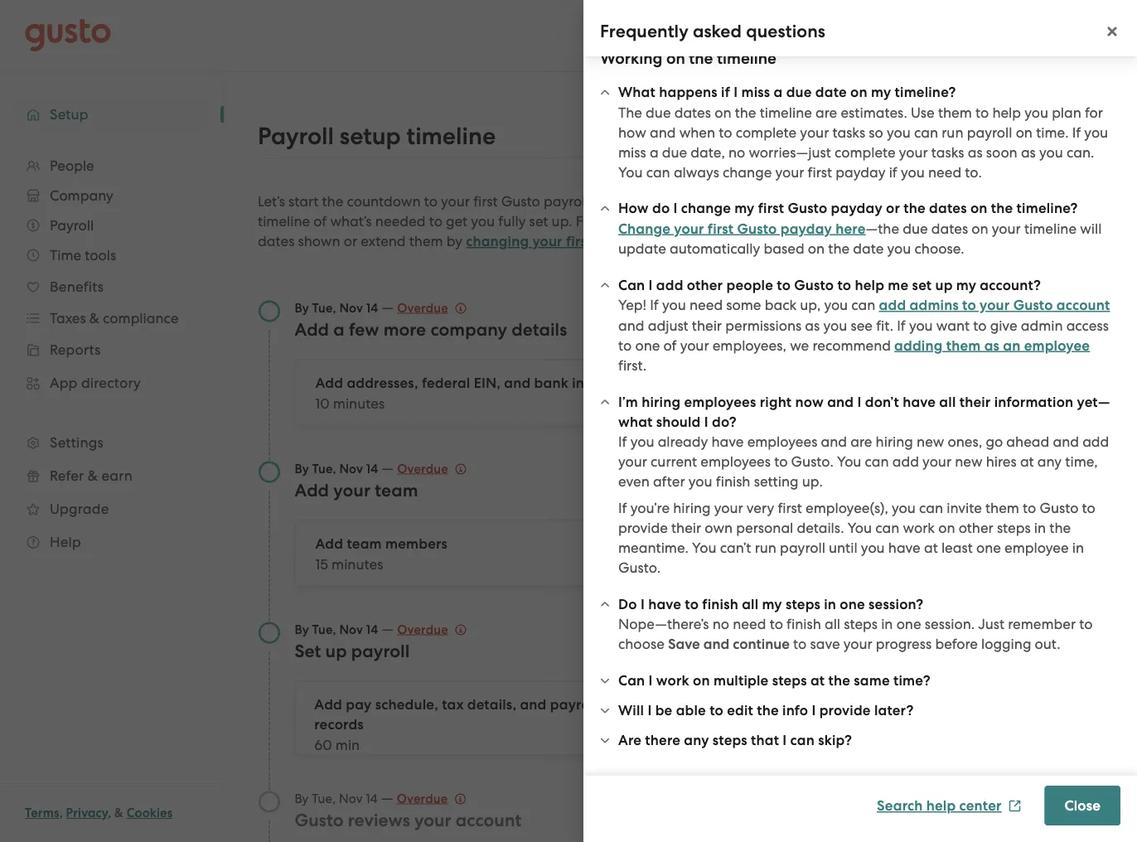 Task type: vqa. For each thing, say whether or not it's contained in the screenshot.
for
yes



Task type: describe. For each thing, give the bounding box(es) containing it.
tasks inside finish your tasks by the due dates shown or extend them by
[[649, 213, 682, 230]]

you right employee(s),
[[892, 500, 916, 517]]

due inside '—the due dates on your timeline will update automatically based on the date you choose.'
[[903, 221, 928, 237]]

you up "can."
[[1085, 124, 1109, 141]]

home image
[[25, 19, 111, 52]]

their inside yep! if you need some back up, you can add admins to your gusto account and adjust their permissions as you see fit. if you want to give admin access to one of your employees, we recommend
[[692, 318, 722, 334]]

working
[[600, 49, 663, 68]]

1 horizontal spatial help
[[927, 797, 956, 814]]

add up the adjust
[[657, 277, 684, 294]]

at inside if you're hiring your very first employee(s), you can invite them to gusto to provide their own personal details. you can work on other steps in the meantime. you can't run payroll until you have at least one employee in gusto.
[[924, 540, 938, 557]]

everything
[[986, 260, 1055, 276]]

add inside yep! if you need some back up, you can add admins to your gusto account and adjust their permissions as you see fit. if you want to give admin access to one of your employees, we recommend
[[879, 297, 906, 314]]

to left edit
[[710, 703, 724, 720]]

your inside let's start the countdown to your first gusto payroll! this is an estimated timeline of what's needed to get you fully set up.
[[441, 193, 470, 210]]

1 vertical spatial account
[[456, 810, 522, 831]]

own
[[705, 520, 733, 537]]

payroll inside "the due dates on the timeline are estimates. use them to help you plan for how and when to complete your tasks so you can run payroll on time. if you miss a due date, no worries—just complete your tasks as soon as you can. you can always change your first payday if you need to."
[[967, 124, 1013, 141]]

will i be able to edit the info i provide later?
[[619, 703, 914, 720]]

will
[[1081, 221, 1102, 237]]

in inside nope—there's no need to finish all steps in one session. just remember to choose
[[881, 616, 893, 633]]

minutes inside the add addresses, federal ein, and bank info 10 minutes
[[333, 395, 385, 412]]

countdown
[[347, 193, 421, 210]]

on up when
[[715, 104, 732, 121]]

the right edit
[[757, 703, 779, 720]]

as inside yep! if you need some back up, you can add admins to your gusto account and adjust their permissions as you see fit. if you want to give admin access to one of your employees, we recommend
[[805, 318, 820, 334]]

payroll
[[258, 122, 334, 150]]

team inside add team members 15 minutes
[[347, 536, 382, 553]]

records
[[314, 716, 364, 733]]

list containing benefits
[[0, 151, 224, 559]]

you down employee(s),
[[848, 520, 872, 537]]

their inside i'm hiring employees right now and i don't have all their information yet— what should i do?
[[960, 394, 991, 411]]

first down finish
[[566, 233, 592, 250]]

fully
[[499, 213, 526, 230]]

to right the needed
[[429, 213, 443, 230]]

changing your first gusto payday.
[[466, 233, 694, 250]]

need inside download our handy checklist of everything you'll need to get set up for your first payroll.
[[947, 279, 980, 296]]

what to have ready
[[910, 211, 1058, 230]]

if inside "the due dates on the timeline are estimates. use them to help you plan for how and when to complete your tasks so you can run payroll on time. if you miss a due date, no worries—just complete your tasks as soon as you can. you can always change your first payday if you need to."
[[1073, 124, 1081, 141]]

1 vertical spatial work
[[657, 673, 690, 690]]

can up do
[[646, 164, 670, 181]]

14 for reviews
[[366, 791, 378, 806]]

add down don't
[[893, 454, 919, 471]]

bank
[[534, 375, 569, 392]]

you right until
[[861, 540, 885, 557]]

timeline down asked
[[717, 49, 777, 68]]

how
[[619, 124, 646, 141]]

help
[[50, 534, 81, 551]]

to up date,
[[719, 124, 732, 141]]

1 horizontal spatial by
[[685, 213, 701, 230]]

details
[[512, 319, 567, 340]]

can down use
[[914, 124, 939, 141]]

invite
[[947, 500, 982, 517]]

to.
[[965, 164, 982, 181]]

very
[[747, 500, 775, 517]]

need inside yep! if you need some back up, you can add admins to your gusto account and adjust their permissions as you see fit. if you want to give admin access to one of your employees, we recommend
[[690, 297, 723, 314]]

all inside i'm hiring employees right now and i don't have all their information yet— what should i do?
[[940, 394, 956, 411]]

you right the after
[[689, 474, 713, 490]]

members
[[386, 536, 448, 553]]

so
[[869, 124, 884, 141]]

you down time.
[[1040, 144, 1063, 161]]

to up nope—there's
[[685, 596, 699, 613]]

date,
[[691, 144, 725, 161]]

1 get from the top
[[651, 384, 676, 401]]

time?
[[894, 673, 931, 690]]

to down time,
[[1082, 500, 1096, 517]]

terms , privacy , & cookies
[[25, 806, 173, 821]]

first inside let's start the countdown to your first gusto payroll! this is an estimated timeline of what's needed to get you fully set up.
[[474, 193, 498, 210]]

search help center
[[877, 797, 1002, 814]]

2 vertical spatial employees
[[701, 454, 771, 471]]

started for set up payroll
[[679, 710, 728, 727]]

get inside let's start the countdown to your first gusto payroll! this is an estimated timeline of what's needed to get you fully set up.
[[446, 213, 468, 230]]

no inside nope—there's no need to finish all steps in one session. just remember to choose
[[713, 616, 730, 633]]

set up payroll
[[295, 641, 410, 662]]

you right so
[[887, 124, 911, 141]]

save and continue to save your progress before logging out.
[[668, 636, 1061, 653]]

first up change your first gusto payday here
[[758, 200, 784, 217]]

finish inside if you already have employees and are hiring new ones, go ahead and add your current employees to gusto. you can add your new hires at any time, even after you finish setting up.
[[716, 474, 751, 490]]

payroll inside if you're hiring your very first employee(s), you can invite them to gusto to provide their own personal details. you can work on other steps in the meantime. you can't run payroll until you have at least one employee in gusto.
[[780, 540, 826, 557]]

after
[[653, 474, 685, 490]]

on left time.
[[1016, 124, 1033, 141]]

details,
[[467, 696, 517, 713]]

and inside add pay schedule, tax details, and payroll records 60 min
[[520, 696, 547, 713]]

the inside let's start the countdown to your first gusto payroll! this is an estimated timeline of what's needed to get you fully set up.
[[322, 193, 344, 210]]

you down can i add other people to gusto to help me set up my account?
[[824, 297, 848, 314]]

have inside if you're hiring your very first employee(s), you can invite them to gusto to provide their own personal details. you can work on other steps in the meantime. you can't run payroll until you have at least one employee in gusto.
[[889, 540, 921, 557]]

even
[[619, 474, 650, 490]]

estimates.
[[841, 104, 908, 121]]

your down the adjust
[[680, 337, 709, 354]]

the left the same on the bottom right
[[829, 673, 851, 690]]

overdue button for payroll
[[397, 620, 467, 640]]

hiring inside if you already have employees and are hiring new ones, go ahead and add your current employees to gusto. you can add your new hires at any time, even after you finish setting up.
[[876, 434, 914, 451]]

& inside list
[[88, 468, 98, 484]]

by tue, nov 14 — for up
[[295, 621, 397, 637]]

you down what
[[631, 434, 655, 451]]

the up choose.
[[904, 200, 926, 217]]

of inside let's start the countdown to your first gusto payroll! this is an estimated timeline of what's needed to get you fully set up.
[[314, 213, 327, 230]]

if you're hiring your very first employee(s), you can invite them to gusto to provide their own personal details. you can work on other steps in the meantime. you can't run payroll until you have at least one employee in gusto.
[[619, 500, 1096, 577]]

steps inside if you're hiring your very first employee(s), you can invite them to gusto to provide their own personal details. you can work on other steps in the meantime. you can't run payroll until you have at least one employee in gusto.
[[997, 520, 1031, 537]]

change your first gusto payday here
[[619, 221, 866, 238]]

what happens if i miss a due date on my timeline?
[[619, 84, 956, 101]]

plan
[[1052, 104, 1082, 121]]

get started for team
[[651, 545, 728, 562]]

to right the remember
[[1080, 616, 1093, 633]]

yep!
[[619, 297, 647, 314]]

1 horizontal spatial miss
[[742, 84, 770, 101]]

or for payday
[[886, 200, 900, 217]]

if inside "the due dates on the timeline are estimates. use them to help you plan for how and when to complete your tasks so you can run payroll on time. if you miss a due date, no worries—just complete your tasks as soon as you can. you can always change your first payday if you need to."
[[889, 164, 898, 181]]

0 horizontal spatial complete
[[736, 124, 797, 141]]

close button
[[1045, 786, 1121, 826]]

my up add admins to your gusto account link
[[957, 277, 977, 294]]

them inside if you're hiring your very first employee(s), you can invite them to gusto to provide their own personal details. you can work on other steps in the meantime. you can't run payroll until you have at least one employee in gusto.
[[986, 500, 1020, 517]]

overdue for team
[[397, 461, 448, 476]]

of inside yep! if you need some back up, you can add admins to your gusto account and adjust their permissions as you see fit. if you want to give admin access to one of your employees, we recommend
[[664, 337, 677, 354]]

up for me
[[936, 277, 953, 294]]

your inside download our handy checklist of everything you'll need to get set up for your first payroll.
[[932, 299, 961, 316]]

you up adding
[[909, 318, 933, 334]]

app
[[50, 375, 78, 391]]

set for download
[[1026, 279, 1045, 296]]

the inside if you're hiring your very first employee(s), you can invite them to gusto to provide their own personal details. you can work on other steps in the meantime. you can't run payroll until you have at least one employee in gusto.
[[1050, 520, 1071, 537]]

nov for a
[[339, 301, 363, 315]]

your inside if you're hiring your very first employee(s), you can invite them to gusto to provide their own personal details. you can work on other steps in the meantime. you can't run payroll until you have at least one employee in gusto.
[[714, 500, 743, 517]]

is
[[625, 193, 635, 210]]

you up the adjust
[[662, 297, 686, 314]]

timeline inside "the due dates on the timeline are estimates. use them to help you plan for how and when to complete your tasks so you can run payroll on time. if you miss a due date, no worries—just complete your tasks as soon as you can. you can always change your first payday if you need to."
[[760, 104, 812, 121]]

to up the see
[[838, 277, 852, 294]]

your up even at right bottom
[[619, 454, 647, 471]]

and inside yep! if you need some back up, you can add admins to your gusto account and adjust their permissions as you see fit. if you want to give admin access to one of your employees, we recommend
[[619, 318, 645, 334]]

your up give
[[980, 297, 1010, 314]]

the inside '—the due dates on your timeline will update automatically based on the date you choose.'
[[829, 241, 850, 257]]

1 , from the left
[[59, 806, 63, 821]]

and up time,
[[1053, 434, 1079, 451]]

on up estimates.
[[851, 84, 868, 101]]

steps down edit
[[713, 733, 748, 749]]

until
[[829, 540, 858, 557]]

cookies
[[127, 806, 173, 821]]

work inside if you're hiring your very first employee(s), you can invite them to gusto to provide their own personal details. you can work on other steps in the meantime. you can't run payroll until you have at least one employee in gusto.
[[903, 520, 935, 537]]

on up our
[[972, 221, 989, 237]]

hires
[[986, 454, 1017, 471]]

to up soon
[[976, 104, 989, 121]]

can left 'skip?'
[[791, 733, 815, 749]]

if right yep!
[[650, 297, 659, 314]]

yet—
[[1077, 394, 1111, 411]]

on up able
[[693, 673, 710, 690]]

gusto reviews your account
[[295, 810, 522, 831]]

your inside '—the due dates on your timeline will update automatically based on the date you choose.'
[[992, 221, 1021, 237]]

if inside if you already have employees and are hiring new ones, go ahead and add your current employees to gusto. you can add your new hires at any time, even after you finish setting up.
[[619, 434, 627, 451]]

to right invite
[[1023, 500, 1037, 517]]

ahead
[[1007, 434, 1050, 451]]

admin
[[1021, 318, 1063, 334]]

have up nope—there's
[[648, 596, 682, 613]]

1 vertical spatial payday
[[831, 200, 883, 217]]

and down i'm hiring employees right now and i don't have all their information yet— what should i do?
[[821, 434, 847, 451]]

give
[[990, 318, 1018, 334]]

payday inside change your first gusto payday here button
[[781, 221, 832, 238]]

continue
[[733, 636, 790, 653]]

add for add a few more company details
[[295, 319, 329, 340]]

1 vertical spatial complete
[[835, 144, 896, 161]]

you up recommend
[[824, 318, 847, 334]]

to up back
[[777, 277, 791, 294]]

your down payroll!
[[533, 233, 563, 250]]

terms link
[[25, 806, 59, 821]]

nope—there's no need to finish all steps in one session. just remember to choose
[[619, 616, 1093, 653]]

to inside save and continue to save your progress before logging out.
[[793, 636, 807, 653]]

your inside finish your tasks by the due dates shown or extend them by
[[616, 213, 645, 230]]

choose.
[[915, 241, 965, 257]]

the inside "the due dates on the timeline are estimates. use them to help you plan for how and when to complete your tasks so you can run payroll on time. if you miss a due date, no worries—just complete your tasks as soon as you can. you can always change your first payday if you need to."
[[735, 104, 757, 121]]

progress
[[876, 636, 932, 653]]

to inside if you already have employees and are hiring new ones, go ahead and add your current employees to gusto. you can add your new hires at any time, even after you finish setting up.
[[775, 454, 788, 471]]

as up to.
[[968, 144, 983, 161]]

timeline right setup
[[407, 122, 496, 150]]

1 started from the top
[[679, 384, 728, 401]]

my up estimates.
[[871, 84, 892, 101]]

on right the based
[[808, 241, 825, 257]]

any inside if you already have employees and are hiring new ones, go ahead and add your current employees to gusto. you can add your new hires at any time, even after you finish setting up.
[[1038, 454, 1062, 471]]

set
[[295, 641, 321, 662]]

do i have to finish all my steps in one session?
[[619, 596, 924, 613]]

frequently
[[600, 21, 689, 42]]

add addresses, federal ein, and bank info 10 minutes
[[315, 375, 598, 412]]

your inside save and continue to save your progress before logging out.
[[844, 636, 873, 653]]

your down use
[[899, 144, 928, 161]]

upgrade
[[50, 501, 109, 517]]

gusto inside let's start the countdown to your first gusto payroll! this is an estimated timeline of what's needed to get you fully set up.
[[501, 193, 540, 210]]

1 vertical spatial change
[[681, 200, 731, 217]]

can for can i work on multiple steps at the same time?
[[619, 673, 645, 690]]

schedule,
[[375, 696, 438, 713]]

nov for your
[[339, 461, 363, 476]]

admins
[[910, 297, 959, 314]]

frequently asked questions dialog
[[584, 0, 1138, 842]]

some
[[727, 297, 761, 314]]

by for set up payroll
[[295, 622, 309, 637]]

what for what to have ready
[[910, 211, 951, 230]]

0 horizontal spatial by
[[447, 233, 463, 250]]

due up worries—just
[[787, 84, 812, 101]]

0 horizontal spatial timeline?
[[895, 84, 956, 101]]

first.
[[619, 358, 647, 374]]

0 vertical spatial team
[[375, 480, 418, 501]]

1 vertical spatial tasks
[[932, 144, 965, 161]]

if right fit.
[[897, 318, 906, 334]]

add team members 15 minutes
[[315, 536, 448, 572]]

your right the reviews in the bottom of the page
[[415, 810, 452, 831]]

at inside if you already have employees and are hiring new ones, go ahead and add your current employees to gusto. you can add your new hires at any time, even after you finish setting up.
[[1021, 454, 1034, 471]]

add up time,
[[1083, 434, 1110, 451]]

minutes inside add team members 15 minutes
[[332, 556, 383, 572]]

can left invite
[[919, 500, 944, 517]]

are for date
[[816, 104, 838, 121]]

to down do i have to finish all my steps in one session?
[[770, 616, 783, 633]]

can inside yep! if you need some back up, you can add admins to your gusto account and adjust their permissions as you see fit. if you want to give admin access to one of your employees, we recommend
[[852, 297, 876, 314]]

can't
[[720, 540, 752, 557]]

one inside yep! if you need some back up, you can add admins to your gusto account and adjust their permissions as you see fit. if you want to give admin access to one of your employees, we recommend
[[635, 337, 660, 354]]

one inside if you're hiring your very first employee(s), you can invite them to gusto to provide their own personal details. you can work on other steps in the meantime. you can't run payroll until you have at least one employee in gusto.
[[977, 540, 1001, 557]]

yep! if you need some back up, you can add admins to your gusto account and adjust their permissions as you see fit. if you want to give admin access to one of your employees, we recommend
[[619, 297, 1110, 354]]

0 vertical spatial a
[[774, 84, 783, 101]]

dates inside finish your tasks by the due dates shown or extend them by
[[258, 233, 295, 250]]

the down the frequently asked questions
[[689, 49, 713, 68]]

payroll up pay
[[351, 641, 410, 662]]

update
[[619, 241, 666, 257]]

add a few more company details
[[295, 319, 567, 340]]

needed
[[375, 213, 426, 230]]

— for your
[[381, 790, 393, 806]]

help inside "the due dates on the timeline are estimates. use them to help you plan for how and when to complete your tasks so you can run payroll on time. if you miss a due date, no worries—just complete your tasks as soon as you can. you can always change your first payday if you need to."
[[993, 104, 1021, 121]]

and right save
[[704, 636, 730, 653]]

0 vertical spatial if
[[721, 84, 730, 101]]

setup
[[50, 106, 88, 123]]

1 horizontal spatial &
[[114, 806, 124, 821]]

and inside "the due dates on the timeline are estimates. use them to help you plan for how and when to complete your tasks so you can run payroll on time. if you miss a due date, no worries—just complete your tasks as soon as you can. you can always change your first payday if you need to."
[[650, 124, 676, 141]]

current
[[651, 454, 697, 471]]

1 horizontal spatial timeline?
[[1017, 200, 1078, 217]]

the left ready
[[991, 200, 1013, 217]]

our
[[981, 240, 1003, 256]]

on up happens
[[667, 49, 685, 68]]

fit.
[[876, 318, 894, 334]]

privacy
[[66, 806, 108, 821]]

0 horizontal spatial up
[[325, 641, 347, 662]]

date inside '—the due dates on your timeline will update automatically based on the date you choose.'
[[853, 241, 884, 257]]

do?
[[712, 414, 737, 431]]

first up automatically
[[708, 221, 734, 238]]

circle blank image
[[258, 791, 281, 814]]

on down to.
[[971, 200, 988, 217]]

one inside nope—there's no need to finish all steps in one session. just remember to choose
[[897, 616, 922, 633]]

1 vertical spatial new
[[955, 454, 983, 471]]

gusto navigation element
[[0, 71, 224, 585]]

to inside download our handy checklist of everything you'll need to get set up for your first payroll.
[[984, 279, 997, 296]]

hiring inside i'm hiring employees right now and i don't have all their information yet— what should i do?
[[642, 394, 681, 411]]

questions
[[746, 21, 826, 42]]

handy
[[1007, 240, 1049, 256]]

my up change your first gusto payday here
[[735, 200, 755, 217]]

10
[[315, 395, 330, 412]]

min
[[336, 737, 360, 753]]

overdue for your
[[397, 791, 448, 806]]

as right soon
[[1021, 144, 1036, 161]]

changing your first gusto payday. button
[[466, 232, 694, 252]]

app directory link
[[17, 368, 207, 398]]

timeline inside '—the due dates on your timeline will update automatically based on the date you choose.'
[[1025, 221, 1077, 237]]

more
[[384, 319, 426, 340]]

your down estimated
[[674, 221, 704, 238]]

your up add team members 15 minutes
[[334, 480, 371, 501]]

steps up 'will i be able to edit the info i provide later?' at the right bottom
[[772, 673, 807, 690]]

my up continue
[[762, 596, 782, 613]]

directory
[[81, 375, 141, 391]]

shown
[[298, 233, 340, 250]]

your down worries—just
[[776, 164, 805, 181]]

to up choose.
[[955, 211, 970, 230]]

to up first.
[[619, 337, 632, 354]]

when
[[680, 124, 716, 141]]

tue, for your
[[312, 461, 336, 476]]

to up the needed
[[424, 193, 438, 210]]

by for add a few more company details
[[295, 301, 309, 315]]

this
[[596, 193, 622, 210]]

how do i change my first gusto payday or the dates on the timeline?
[[619, 200, 1078, 217]]

tax
[[442, 696, 464, 713]]

them inside "the due dates on the timeline are estimates. use them to help you plan for how and when to complete your tasks so you can run payroll on time. if you miss a due date, no worries—just complete your tasks as soon as you can. you can always change your first payday if you need to."
[[938, 104, 972, 121]]

use
[[911, 104, 935, 121]]

change
[[619, 221, 671, 238]]



Task type: locate. For each thing, give the bounding box(es) containing it.
timeline? up handy
[[1017, 200, 1078, 217]]

1 vertical spatial started
[[679, 545, 728, 562]]

you down —the
[[888, 241, 911, 257]]

your down is
[[616, 213, 645, 230]]

payroll inside add pay schedule, tax details, and payroll records 60 min
[[550, 696, 598, 713]]

tasks
[[833, 124, 866, 141], [932, 144, 965, 161], [649, 213, 682, 230]]

are inside if you already have employees and are hiring new ones, go ahead and add your current employees to gusto. you can add your new hires at any time, even after you finish setting up.
[[851, 434, 873, 451]]

set inside the dialog main content element
[[913, 277, 932, 294]]

overdue button up the members
[[397, 459, 467, 479]]

if left you're
[[619, 500, 627, 517]]

get started up there
[[651, 710, 728, 727]]

benefits link
[[17, 272, 207, 302]]

1 vertical spatial their
[[960, 394, 991, 411]]

started for add your team
[[679, 545, 728, 562]]

your right save
[[844, 636, 873, 653]]

change
[[723, 164, 772, 181], [681, 200, 731, 217]]

0 vertical spatial by
[[685, 213, 701, 230]]

your up worries—just
[[800, 124, 829, 141]]

first right very
[[778, 500, 802, 517]]

4 14 from the top
[[366, 791, 378, 806]]

finish up very
[[716, 474, 751, 490]]

overdue
[[397, 301, 448, 315], [397, 461, 448, 476], [397, 622, 448, 637], [397, 791, 448, 806]]

provide
[[619, 520, 668, 537], [820, 703, 871, 720]]

can up will
[[619, 673, 645, 690]]

4 by from the top
[[295, 791, 309, 806]]

add inside add pay schedule, tax details, and payroll records 60 min
[[314, 696, 342, 713]]

gusto. inside if you already have employees and are hiring new ones, go ahead and add your current employees to gusto. you can add your new hires at any time, even after you finish setting up.
[[791, 454, 834, 471]]

1 horizontal spatial date
[[853, 241, 884, 257]]

2 by tue, nov 14 — from the top
[[295, 460, 397, 476]]

get for set up payroll
[[651, 710, 676, 727]]

0 vertical spatial finish
[[716, 474, 751, 490]]

14 for a
[[366, 301, 378, 315]]

overdue button for your
[[397, 789, 466, 809]]

0 horizontal spatial date
[[816, 84, 847, 101]]

0 vertical spatial an
[[638, 193, 655, 210]]

info inside the add addresses, federal ein, and bank info 10 minutes
[[572, 375, 598, 392]]

if up —the
[[889, 164, 898, 181]]

1 vertical spatial help
[[855, 277, 885, 294]]

1 vertical spatial get
[[651, 545, 676, 562]]

download for download our handy checklist of everything you'll need to get set up for your first payroll.
[[910, 240, 978, 256]]

1 vertical spatial employees
[[748, 434, 818, 451]]

0 horizontal spatial at
[[811, 673, 825, 690]]

dates inside "the due dates on the timeline are estimates. use them to help you plan for how and when to complete your tasks so you can run payroll on time. if you miss a due date, no worries—just complete your tasks as soon as you can. you can always change your first payday if you need to."
[[675, 104, 711, 121]]

first inside download our handy checklist of everything you'll need to get set up for your first payroll.
[[964, 299, 989, 316]]

at left least
[[924, 540, 938, 557]]

3 started from the top
[[679, 710, 728, 727]]

1 vertical spatial no
[[713, 616, 730, 633]]

cookies button
[[127, 803, 173, 823]]

3 get started button from the top
[[638, 702, 741, 735]]

your down the ones,
[[923, 454, 952, 471]]

1 horizontal spatial tasks
[[833, 124, 866, 141]]

other inside if you're hiring your very first employee(s), you can invite them to gusto to provide their own personal details. you can work on other steps in the meantime. you can't run payroll until you have at least one employee in gusto.
[[959, 520, 994, 537]]

— for team
[[382, 460, 394, 476]]

are for don't
[[851, 434, 873, 451]]

your up own
[[714, 500, 743, 517]]

2 horizontal spatial all
[[940, 394, 956, 411]]

same
[[854, 673, 890, 690]]

4 by tue, nov 14 — from the top
[[295, 790, 397, 806]]

0 vertical spatial no
[[729, 144, 746, 161]]

1 can from the top
[[619, 277, 645, 294]]

employee inside adding them as an employee first.
[[1024, 337, 1090, 354]]

and inside i'm hiring employees right now and i don't have all their information yet— what should i do?
[[828, 394, 854, 411]]

1 horizontal spatial checklist
[[1003, 326, 1060, 343]]

60
[[314, 737, 332, 753]]

1 horizontal spatial at
[[924, 540, 938, 557]]

—the
[[866, 221, 900, 237]]

overdue for payroll
[[397, 622, 448, 637]]

0 horizontal spatial gusto.
[[619, 560, 661, 577]]

few
[[349, 319, 379, 340]]

0 vertical spatial get
[[651, 384, 676, 401]]

finish for have
[[703, 596, 739, 613]]

have up our
[[974, 211, 1011, 230]]

— for payroll
[[382, 621, 394, 637]]

by tue, nov 14 — up few
[[295, 299, 397, 315]]

0 horizontal spatial other
[[687, 277, 723, 294]]

0 horizontal spatial provide
[[619, 520, 668, 537]]

the down time,
[[1050, 520, 1071, 537]]

payday up the here
[[831, 200, 883, 217]]

2 by from the top
[[295, 461, 309, 476]]

0 vertical spatial for
[[1085, 104, 1103, 121]]

the inside finish your tasks by the due dates shown or extend them by
[[705, 213, 726, 230]]

first inside if you're hiring your very first employee(s), you can invite them to gusto to provide their own personal details. you can work on other steps in the meantime. you can't run payroll until you have at least one employee in gusto.
[[778, 500, 802, 517]]

payroll down details.
[[780, 540, 826, 557]]

overdue button for few
[[397, 298, 467, 318]]

0 vertical spatial help
[[993, 104, 1021, 121]]

— for few
[[382, 299, 394, 315]]

refer
[[50, 468, 84, 484]]

up up admins
[[936, 277, 953, 294]]

hiring inside if you're hiring your very first employee(s), you can invite them to gusto to provide their own personal details. you can work on other steps in the meantime. you can't run payroll until you have at least one employee in gusto.
[[673, 500, 711, 517]]

change down always
[[681, 200, 731, 217]]

complete down so
[[835, 144, 896, 161]]

for inside "the due dates on the timeline are estimates. use them to help you plan for how and when to complete your tasks so you can run payroll on time. if you miss a due date, no worries—just complete your tasks as soon as you can. you can always change your first payday if you need to."
[[1085, 104, 1103, 121]]

of up shown
[[314, 213, 327, 230]]

employees inside i'm hiring employees right now and i don't have all their information yet— what should i do?
[[684, 394, 757, 411]]

due right the
[[646, 104, 671, 121]]

are down i'm hiring employees right now and i don't have all their information yet— what should i do?
[[851, 434, 873, 451]]

are there any steps that i can skip?
[[619, 733, 852, 749]]

2 , from the left
[[108, 806, 111, 821]]

3 get started from the top
[[651, 710, 728, 727]]

details.
[[797, 520, 844, 537]]

or inside the dialog main content element
[[886, 200, 900, 217]]

0 vertical spatial hiring
[[642, 394, 681, 411]]

session?
[[869, 596, 924, 613]]

extend
[[361, 233, 406, 250]]

set for can
[[913, 277, 932, 294]]

0 vertical spatial account
[[1057, 297, 1110, 314]]

3 tue, from the top
[[312, 622, 336, 637]]

of inside download our handy checklist of everything you'll need to get set up for your first payroll.
[[969, 260, 982, 276]]

timeline?
[[895, 84, 956, 101], [1017, 200, 1078, 217]]

1 vertical spatial get started button
[[638, 537, 741, 570]]

what
[[619, 414, 653, 431]]

save
[[668, 636, 700, 653]]

nov for up
[[339, 622, 363, 637]]

information
[[995, 394, 1074, 411]]

3 nov from the top
[[339, 622, 363, 637]]

employees,
[[713, 337, 787, 354]]

meantime.
[[619, 540, 689, 557]]

run inside "the due dates on the timeline are estimates. use them to help you plan for how and when to complete your tasks so you can run payroll on time. if you miss a due date, no worries—just complete your tasks as soon as you can. you can always change your first payday if you need to."
[[942, 124, 964, 141]]

have inside i'm hiring employees right now and i don't have all their information yet— what should i do?
[[903, 394, 936, 411]]

dates inside '—the due dates on your timeline will update automatically based on the date you choose.'
[[932, 221, 968, 237]]

1 vertical spatial get
[[1001, 279, 1022, 296]]

setup
[[340, 122, 401, 150]]

gusto. inside if you're hiring your very first employee(s), you can invite them to gusto to provide their own personal details. you can work on other steps in the meantime. you can't run payroll until you have at least one employee in gusto.
[[619, 560, 661, 577]]

tasks up payday.
[[649, 213, 682, 230]]

change inside "the due dates on the timeline are estimates. use them to help you plan for how and when to complete your tasks so you can run payroll on time. if you miss a due date, no worries—just complete your tasks as soon as you can. you can always change your first payday if you need to."
[[723, 164, 772, 181]]

up inside the dialog main content element
[[936, 277, 953, 294]]

tue, for a
[[312, 301, 336, 315]]

account inside yep! if you need some back up, you can add admins to your gusto account and adjust their permissions as you see fit. if you want to give admin access to one of your employees, we recommend
[[1057, 297, 1110, 314]]

their inside if you're hiring your very first employee(s), you can invite them to gusto to provide their own personal details. you can work on other steps in the meantime. you can't run payroll until you have at least one employee in gusto.
[[672, 520, 702, 537]]

1 vertical spatial gusto.
[[619, 560, 661, 577]]

1 vertical spatial a
[[650, 144, 659, 161]]

go
[[986, 434, 1003, 451]]

hiring
[[642, 394, 681, 411], [876, 434, 914, 451], [673, 500, 711, 517]]

should
[[656, 414, 701, 431]]

nov up few
[[339, 301, 363, 315]]

need up admins
[[947, 279, 980, 296]]

the
[[689, 49, 713, 68], [735, 104, 757, 121], [322, 193, 344, 210], [904, 200, 926, 217], [991, 200, 1013, 217], [705, 213, 726, 230], [829, 241, 850, 257], [1050, 520, 1071, 537], [829, 673, 851, 690], [757, 703, 779, 720]]

them inside adding them as an employee first.
[[947, 337, 981, 354]]

nov for reviews
[[339, 791, 363, 806]]

no
[[729, 144, 746, 161], [713, 616, 730, 633]]

2 horizontal spatial help
[[993, 104, 1021, 121]]

other down automatically
[[687, 277, 723, 294]]

0 horizontal spatial are
[[816, 104, 838, 121]]

able
[[676, 703, 706, 720]]

0 vertical spatial &
[[88, 468, 98, 484]]

you'll
[[910, 279, 944, 296]]

adding them as an employee first.
[[619, 337, 1090, 374]]

the up what's
[[322, 193, 344, 210]]

finish up continue
[[703, 596, 739, 613]]

finish
[[576, 213, 613, 230]]

finish for need
[[787, 616, 821, 633]]

1 horizontal spatial up
[[936, 277, 953, 294]]

14 up add your team at the bottom of page
[[366, 461, 378, 476]]

1 horizontal spatial ,
[[108, 806, 111, 821]]

run inside if you're hiring your very first employee(s), you can invite them to gusto to provide their own personal details. you can work on other steps in the meantime. you can't run payroll until you have at least one employee in gusto.
[[755, 540, 777, 557]]

0 horizontal spatial a
[[334, 319, 345, 340]]

0 vertical spatial employees
[[684, 394, 757, 411]]

4 nov from the top
[[339, 791, 363, 806]]

0 horizontal spatial get
[[446, 213, 468, 230]]

1 horizontal spatial all
[[825, 616, 841, 633]]

and right now
[[828, 394, 854, 411]]

payroll up soon
[[967, 124, 1013, 141]]

1 horizontal spatial if
[[889, 164, 898, 181]]

payroll.
[[992, 299, 1041, 316]]

dates
[[675, 104, 711, 121], [929, 200, 967, 217], [932, 221, 968, 237], [258, 233, 295, 250]]

payday inside "the due dates on the timeline are estimates. use them to help you plan for how and when to complete your tasks so you can run payroll on time. if you miss a due date, no worries—just complete your tasks as soon as you can. you can always change your first payday if you need to."
[[836, 164, 886, 181]]

1 horizontal spatial up.
[[802, 474, 823, 490]]

2 vertical spatial started
[[679, 710, 728, 727]]

1 nov from the top
[[339, 301, 363, 315]]

a up worries—just
[[774, 84, 783, 101]]

can.
[[1067, 144, 1095, 161]]

help
[[993, 104, 1021, 121], [855, 277, 885, 294], [927, 797, 956, 814]]

2 vertical spatial hiring
[[673, 500, 711, 517]]

2 vertical spatial get
[[651, 710, 676, 727]]

all
[[940, 394, 956, 411], [742, 596, 759, 613], [825, 616, 841, 633]]

download for download checklist
[[930, 326, 999, 343]]

14 up few
[[366, 301, 378, 315]]

by left changing
[[447, 233, 463, 250]]

account menu element
[[859, 0, 1113, 70]]

2 horizontal spatial a
[[774, 84, 783, 101]]

0 vertical spatial gusto.
[[791, 454, 834, 471]]

0 horizontal spatial set
[[529, 213, 548, 230]]

overdue for few
[[397, 301, 448, 315]]

4 tue, from the top
[[312, 791, 336, 806]]

first inside "the due dates on the timeline are estimates. use them to help you plan for how and when to complete your tasks so you can run payroll on time. if you miss a due date, no worries—just complete your tasks as soon as you can. you can always change your first payday if you need to."
[[808, 164, 832, 181]]

get inside download our handy checklist of everything you'll need to get set up for your first payroll.
[[1001, 279, 1022, 296]]

if inside if you're hiring your very first employee(s), you can invite them to gusto to provide their own personal details. you can work on other steps in the meantime. you can't run payroll until you have at least one employee in gusto.
[[619, 500, 627, 517]]

an inside let's start the countdown to your first gusto payroll! this is an estimated timeline of what's needed to get you fully set up.
[[638, 193, 655, 210]]

if
[[1073, 124, 1081, 141], [650, 297, 659, 314], [897, 318, 906, 334], [619, 434, 627, 451], [619, 500, 627, 517]]

new down the ones,
[[955, 454, 983, 471]]

new left the ones,
[[917, 434, 945, 451]]

by for gusto reviews your account
[[295, 791, 309, 806]]

right
[[760, 394, 792, 411]]

benefits
[[50, 279, 104, 295]]

1 horizontal spatial gusto.
[[791, 454, 834, 471]]

have inside if you already have employees and are hiring new ones, go ahead and add your current employees to gusto. you can add your new hires at any time, even after you finish setting up.
[[712, 434, 744, 451]]

what up choose.
[[910, 211, 951, 230]]

employee inside if you're hiring your very first employee(s), you can invite them to gusto to provide their own personal details. you can work on other steps in the meantime. you can't run payroll until you have at least one employee in gusto.
[[1005, 540, 1069, 557]]

have left least
[[889, 540, 921, 557]]

time.
[[1036, 124, 1069, 141]]

run down personal
[[755, 540, 777, 557]]

0 horizontal spatial work
[[657, 673, 690, 690]]

choose
[[619, 636, 665, 653]]

you inside let's start the countdown to your first gusto payroll! this is an estimated timeline of what's needed to get you fully set up.
[[471, 213, 495, 230]]

timeline inside let's start the countdown to your first gusto payroll! this is an estimated timeline of what's needed to get you fully set up.
[[258, 213, 310, 230]]

timeline
[[717, 49, 777, 68], [760, 104, 812, 121], [407, 122, 496, 150], [258, 213, 310, 230], [1025, 221, 1077, 237]]

3 14 from the top
[[366, 622, 378, 637]]

your up want
[[932, 299, 961, 316]]

0 vertical spatial employee
[[1024, 337, 1090, 354]]

due up always
[[662, 144, 687, 161]]

1 vertical spatial timeline?
[[1017, 200, 1078, 217]]

1 horizontal spatial provide
[[820, 703, 871, 720]]

up. inside let's start the countdown to your first gusto payroll! this is an estimated timeline of what's needed to get you fully set up.
[[552, 213, 573, 230]]

asked
[[693, 21, 742, 42]]

1 horizontal spatial an
[[1003, 337, 1021, 354]]

you inside "the due dates on the timeline are estimates. use them to help you plan for how and when to complete your tasks so you can run payroll on time. if you miss a due date, no worries—just complete your tasks as soon as you can. you can always change your first payday if you need to."
[[619, 164, 643, 181]]

info inside the dialog main content element
[[783, 703, 809, 720]]

1 horizontal spatial other
[[959, 520, 994, 537]]

get started button for add your team
[[638, 537, 741, 570]]

3 by from the top
[[295, 622, 309, 637]]

1 horizontal spatial for
[[1085, 104, 1103, 121]]

want
[[937, 318, 970, 334]]

2 vertical spatial finish
[[787, 616, 821, 633]]

all for do i have to finish all my steps in one session?
[[742, 596, 759, 613]]

for inside download our handy checklist of everything you'll need to get set up for your first payroll.
[[910, 299, 928, 316]]

1 horizontal spatial or
[[886, 200, 900, 217]]

0 vertical spatial timeline?
[[895, 84, 956, 101]]

14 for your
[[366, 461, 378, 476]]

on inside if you're hiring your very first employee(s), you can invite them to gusto to provide their own personal details. you can work on other steps in the meantime. you can't run payroll until you have at least one employee in gusto.
[[939, 520, 956, 537]]

2 vertical spatial payday
[[781, 221, 832, 238]]

2 get from the top
[[651, 545, 676, 562]]

2 get started from the top
[[651, 545, 728, 562]]

addresses,
[[347, 375, 418, 392]]

refer & earn link
[[17, 461, 207, 491]]

get started for payroll
[[651, 710, 728, 727]]

3 get from the top
[[651, 710, 676, 727]]

as inside adding them as an employee first.
[[985, 337, 1000, 354]]

need inside "the due dates on the timeline are estimates. use them to help you plan for how and when to complete your tasks so you can run payroll on time. if you miss a due date, no worries—just complete your tasks as soon as you can. you can always change your first payday if you need to."
[[929, 164, 962, 181]]

due up choose.
[[903, 221, 928, 237]]

0 horizontal spatial help
[[855, 277, 885, 294]]

by tue, nov 14 — for a
[[295, 299, 397, 315]]

no inside "the due dates on the timeline are estimates. use them to help you plan for how and when to complete your tasks so you can run payroll on time. if you miss a due date, no worries—just complete your tasks as soon as you can. you can always change your first payday if you need to."
[[729, 144, 746, 161]]

1 vertical spatial date
[[853, 241, 884, 257]]

2 horizontal spatial tasks
[[932, 144, 965, 161]]

you inside '—the due dates on your timeline will update automatically based on the date you choose.'
[[888, 241, 911, 257]]

,
[[59, 806, 63, 821], [108, 806, 111, 821]]

set inside let's start the countdown to your first gusto payroll! this is an estimated timeline of what's needed to get you fully set up.
[[529, 213, 548, 230]]

provide inside if you're hiring your very first employee(s), you can invite them to gusto to provide their own personal details. you can work on other steps in the meantime. you can't run payroll until you have at least one employee in gusto.
[[619, 520, 668, 537]]

0 vertical spatial get started
[[651, 384, 728, 401]]

other
[[687, 277, 723, 294], [959, 520, 994, 537]]

add for add your team
[[295, 480, 329, 501]]

1 get started from the top
[[651, 384, 728, 401]]

app directory
[[50, 375, 141, 391]]

add for add team members 15 minutes
[[315, 536, 343, 553]]

add inside add team members 15 minutes
[[315, 536, 343, 553]]

— up add your team at the bottom of page
[[382, 460, 394, 476]]

all inside nope—there's no need to finish all steps in one session. just remember to choose
[[825, 616, 841, 633]]

up inside download our handy checklist of everything you'll need to get set up for your first payroll.
[[1048, 279, 1065, 296]]

change your first gusto payday here button
[[619, 219, 866, 239]]

by tue, nov 14 — for reviews
[[295, 790, 397, 806]]

what for what happens if i miss a due date on my timeline?
[[619, 84, 656, 101]]

0 horizontal spatial miss
[[619, 144, 646, 161]]

1 vertical spatial employee
[[1005, 540, 1069, 557]]

gusto inside yep! if you need some back up, you can add admins to your gusto account and adjust their permissions as you see fit. if you want to give admin access to one of your employees, we recommend
[[1014, 297, 1053, 314]]

to up want
[[963, 297, 977, 314]]

timeline down what happens if i miss a due date on my timeline?
[[760, 104, 812, 121]]

1 horizontal spatial of
[[664, 337, 677, 354]]

1 vertical spatial of
[[969, 260, 982, 276]]

date
[[816, 84, 847, 101], [853, 241, 884, 257]]

a left date,
[[650, 144, 659, 161]]

me
[[888, 277, 909, 294]]

add for add addresses, federal ein, and bank info 10 minutes
[[315, 375, 343, 392]]

add your team
[[295, 480, 418, 501]]

do
[[619, 596, 637, 613]]

of down our
[[969, 260, 982, 276]]

list
[[0, 151, 224, 559]]

you down own
[[692, 540, 717, 557]]

gusto
[[501, 193, 540, 210], [788, 200, 828, 217], [737, 221, 777, 238], [596, 233, 636, 250], [795, 277, 834, 294], [1014, 297, 1053, 314], [1040, 500, 1079, 517], [295, 810, 344, 831]]

add for add pay schedule, tax details, and payroll records 60 min
[[314, 696, 342, 713]]

by up add your team at the bottom of page
[[295, 461, 309, 476]]

1 by tue, nov 14 — from the top
[[295, 299, 397, 315]]

or for shown
[[344, 233, 357, 250]]

all for nope—there's no need to finish all steps in one session. just remember to choose
[[825, 616, 841, 633]]

1 vertical spatial get started
[[651, 545, 728, 562]]

help up soon
[[993, 104, 1021, 121]]

1 get started button from the top
[[638, 376, 741, 409]]

you down use
[[901, 164, 925, 181]]

2 tue, from the top
[[312, 461, 336, 476]]

the due dates on the timeline are estimates. use them to help you plan for how and when to complete your tasks so you can run payroll on time. if you miss a due date, no worries—just complete your tasks as soon as you can. you can always change your first payday if you need to.
[[619, 104, 1109, 181]]

you up employee(s),
[[837, 454, 862, 471]]

1 vertical spatial team
[[347, 536, 382, 553]]

of down the adjust
[[664, 337, 677, 354]]

ones,
[[948, 434, 983, 451]]

timeline? up use
[[895, 84, 956, 101]]

1 horizontal spatial work
[[903, 520, 935, 537]]

tue, for reviews
[[312, 791, 336, 806]]

miss inside "the due dates on the timeline are estimates. use them to help you plan for how and when to complete your tasks so you can run payroll on time. if you miss a due date, no worries—just complete your tasks as soon as you can. you can always change your first payday if you need to."
[[619, 144, 646, 161]]

1 by from the top
[[295, 301, 309, 315]]

1 vertical spatial for
[[910, 299, 928, 316]]

0 vertical spatial new
[[917, 434, 945, 451]]

3 by tue, nov 14 — from the top
[[295, 621, 397, 637]]

nov up add your team at the bottom of page
[[339, 461, 363, 476]]

0 vertical spatial run
[[942, 124, 964, 141]]

2 vertical spatial at
[[811, 673, 825, 690]]

, left cookies
[[108, 806, 111, 821]]

1 horizontal spatial run
[[942, 124, 964, 141]]

have
[[974, 211, 1011, 230], [903, 394, 936, 411], [712, 434, 744, 451], [889, 540, 921, 557], [648, 596, 682, 613]]

one up nope—there's no need to finish all steps in one session. just remember to choose
[[840, 596, 865, 613]]

by for add your team
[[295, 461, 309, 476]]

by
[[685, 213, 701, 230], [447, 233, 463, 250]]

faqs
[[1056, 126, 1090, 143]]

get for add your team
[[651, 545, 676, 562]]

close
[[1065, 797, 1101, 814]]

0 vertical spatial or
[[886, 200, 900, 217]]

an
[[638, 193, 655, 210], [1003, 337, 1021, 354]]

1 horizontal spatial a
[[650, 144, 659, 161]]

you inside if you already have employees and are hiring new ones, go ahead and add your current employees to gusto. you can add your new hires at any time, even after you finish setting up.
[[837, 454, 862, 471]]

steps down hires at bottom
[[997, 520, 1031, 537]]

tasks left so
[[833, 124, 866, 141]]

2 get started button from the top
[[638, 537, 741, 570]]

the
[[619, 104, 642, 121]]

1 vertical spatial at
[[924, 540, 938, 557]]

can inside if you already have employees and are hiring new ones, go ahead and add your current employees to gusto. you can add your new hires at any time, even after you finish setting up.
[[865, 454, 889, 471]]

setting
[[754, 474, 799, 490]]

their right the adjust
[[692, 318, 722, 334]]

1 horizontal spatial what
[[910, 211, 951, 230]]

2 can from the top
[[619, 673, 645, 690]]

0 horizontal spatial up.
[[552, 213, 573, 230]]

steps inside nope—there's no need to finish all steps in one session. just remember to choose
[[844, 616, 878, 633]]

frequently asked questions
[[600, 21, 826, 42]]

by tue, nov 14 — for your
[[295, 460, 397, 476]]

14 for up
[[366, 622, 378, 637]]

0 horizontal spatial or
[[344, 233, 357, 250]]

0 vertical spatial of
[[314, 213, 327, 230]]

by up set
[[295, 622, 309, 637]]

checklist inside download our handy checklist of everything you'll need to get set up for your first payroll.
[[910, 260, 965, 276]]

them inside finish your tasks by the due dates shown or extend them by
[[409, 233, 443, 250]]

2 started from the top
[[679, 545, 728, 562]]

of
[[314, 213, 327, 230], [969, 260, 982, 276], [664, 337, 677, 354]]

1 tue, from the top
[[312, 301, 336, 315]]

steps
[[997, 520, 1031, 537], [786, 596, 821, 613], [844, 616, 878, 633], [772, 673, 807, 690], [713, 733, 748, 749]]

need inside nope—there's no need to finish all steps in one session. just remember to choose
[[733, 616, 766, 633]]

do
[[652, 200, 670, 217]]

0 vertical spatial started
[[679, 384, 728, 401]]

1 vertical spatial &
[[114, 806, 124, 821]]

2 14 from the top
[[366, 461, 378, 476]]

tue, for up
[[312, 622, 336, 637]]

due inside finish your tasks by the due dates shown or extend them by
[[730, 213, 755, 230]]

a inside "the due dates on the timeline are estimates. use them to help you plan for how and when to complete your tasks so you can run payroll on time. if you miss a due date, no worries—just complete your tasks as soon as you can. you can always change your first payday if you need to."
[[650, 144, 659, 161]]

1 vertical spatial any
[[684, 733, 709, 749]]

miss down the how at the right top of the page
[[619, 144, 646, 161]]

time,
[[1066, 454, 1098, 471]]

if up "can."
[[1073, 124, 1081, 141]]

can i add other people to gusto to help me set up my account?
[[619, 277, 1041, 294]]

1 horizontal spatial any
[[1038, 454, 1062, 471]]

steps up save
[[786, 596, 821, 613]]

center
[[960, 797, 1002, 814]]

an right is
[[638, 193, 655, 210]]

help link
[[17, 527, 207, 557]]

provide down you're
[[619, 520, 668, 537]]

up for get
[[1048, 279, 1065, 296]]

and inside the add addresses, federal ein, and bank info 10 minutes
[[504, 375, 531, 392]]

to up adding them as an employee link
[[974, 318, 987, 334]]

2 horizontal spatial set
[[1026, 279, 1045, 296]]

can for can i add other people to gusto to help me set up my account?
[[619, 277, 645, 294]]

download checklist link
[[910, 326, 1060, 343]]

1 14 from the top
[[366, 301, 378, 315]]

add
[[295, 319, 329, 340], [315, 375, 343, 392], [295, 480, 329, 501], [315, 536, 343, 553], [314, 696, 342, 713]]

worries—just
[[749, 144, 831, 161]]

2 nov from the top
[[339, 461, 363, 476]]

start
[[289, 193, 319, 210]]

get up changing
[[446, 213, 468, 230]]

you up changing
[[471, 213, 495, 230]]

overdue button
[[397, 298, 467, 318], [397, 459, 467, 479], [397, 620, 467, 640], [397, 789, 466, 809]]

0 vertical spatial date
[[816, 84, 847, 101]]

started down own
[[679, 545, 728, 562]]

0 vertical spatial can
[[619, 277, 645, 294]]

0 horizontal spatial checklist
[[910, 260, 965, 276]]

0 vertical spatial provide
[[619, 520, 668, 537]]

up. inside if you already have employees and are hiring new ones, go ahead and add your current employees to gusto. you can add your new hires at any time, even after you finish setting up.
[[802, 474, 823, 490]]

dialog main content element
[[584, 47, 1138, 776]]

add down the me
[[879, 297, 906, 314]]

be
[[656, 703, 673, 720]]

0 vertical spatial are
[[816, 104, 838, 121]]

finish your tasks by the due dates shown or extend them by
[[258, 213, 755, 250]]

an inside adding them as an employee first.
[[1003, 337, 1021, 354]]

payroll setup timeline
[[258, 122, 496, 150]]

get started button for set up payroll
[[638, 702, 741, 735]]

overdue button for team
[[397, 459, 467, 479]]

add inside the add addresses, federal ein, and bank info 10 minutes
[[315, 375, 343, 392]]

, left privacy
[[59, 806, 63, 821]]

can down employee(s),
[[876, 520, 900, 537]]

you up time.
[[1025, 104, 1049, 121]]

1 vertical spatial checklist
[[1003, 326, 1060, 343]]

one up progress
[[897, 616, 922, 633]]

download inside download our handy checklist of everything you'll need to get set up for your first payroll.
[[910, 240, 978, 256]]



